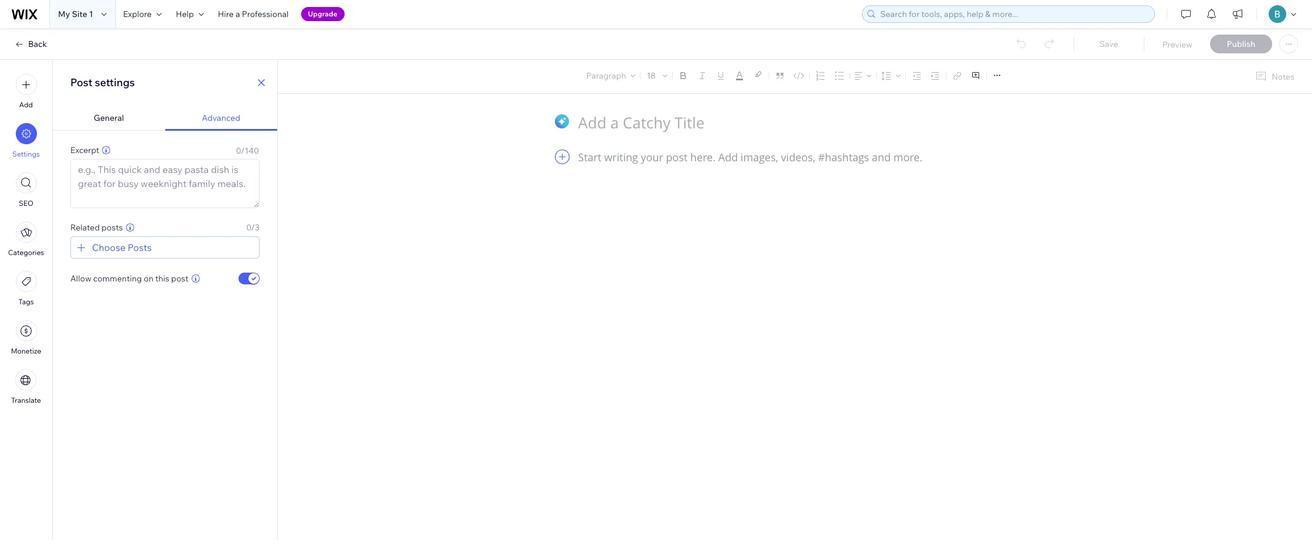 Task type: locate. For each thing, give the bounding box(es) containing it.
excerpt
[[70, 145, 99, 155]]

related
[[70, 222, 100, 233]]

notes
[[1273, 71, 1295, 82]]

post settings
[[70, 76, 135, 89]]

posts
[[102, 222, 123, 233]]

add
[[19, 100, 33, 109]]

categories
[[8, 248, 44, 257]]

Excerpt text field
[[71, 159, 259, 208]]

this
[[155, 273, 169, 284]]

tab list
[[53, 106, 277, 131]]

hire
[[218, 9, 234, 19]]

menu containing add
[[0, 67, 52, 412]]

choose posts button
[[74, 240, 152, 254]]

general button
[[53, 106, 165, 131]]

allow commenting on this post
[[70, 273, 189, 284]]

notes button
[[1251, 69, 1299, 84]]

on
[[144, 273, 154, 284]]

monetize button
[[11, 320, 41, 355]]

commenting
[[93, 273, 142, 284]]

site
[[72, 9, 87, 19]]

tags
[[18, 297, 34, 306]]

help button
[[169, 0, 211, 28]]

back button
[[14, 39, 47, 49]]

menu
[[0, 67, 52, 412]]

0
[[236, 145, 241, 156]]

tab list containing general
[[53, 106, 277, 131]]

settings
[[95, 76, 135, 89]]

settings
[[12, 150, 40, 158]]



Task type: describe. For each thing, give the bounding box(es) containing it.
0/3
[[246, 222, 260, 233]]

0 / 140
[[236, 145, 259, 156]]

help
[[176, 9, 194, 19]]

post
[[171, 273, 189, 284]]

upgrade
[[308, 9, 338, 18]]

paragraph
[[587, 70, 627, 81]]

a
[[236, 9, 240, 19]]

advanced button
[[165, 106, 277, 131]]

upgrade button
[[301, 7, 345, 21]]

140
[[245, 145, 259, 156]]

add button
[[16, 74, 37, 109]]

related posts
[[70, 222, 123, 233]]

translate
[[11, 396, 41, 405]]

post
[[70, 76, 93, 89]]

paragraph button
[[584, 67, 638, 84]]

choose posts
[[92, 242, 152, 253]]

settings button
[[12, 123, 40, 158]]

posts
[[128, 242, 152, 253]]

1
[[89, 9, 93, 19]]

back
[[28, 39, 47, 49]]

Add a Catchy Title text field
[[578, 112, 1000, 133]]

seo button
[[16, 172, 37, 208]]

/
[[241, 145, 245, 156]]

my site 1
[[58, 9, 93, 19]]

explore
[[123, 9, 152, 19]]

general
[[94, 113, 124, 123]]

allow
[[70, 273, 91, 284]]

my
[[58, 9, 70, 19]]

monetize
[[11, 347, 41, 355]]

Search for tools, apps, help & more... field
[[877, 6, 1152, 22]]

tags button
[[16, 271, 37, 306]]

professional
[[242, 9, 289, 19]]

translate button
[[11, 369, 41, 405]]

hire a professional
[[218, 9, 289, 19]]

categories button
[[8, 222, 44, 257]]

hire a professional link
[[211, 0, 296, 28]]

choose
[[92, 242, 126, 253]]

seo
[[19, 199, 33, 208]]

advanced
[[202, 113, 240, 123]]



Task type: vqa. For each thing, say whether or not it's contained in the screenshot.
Referrals on the left of page
no



